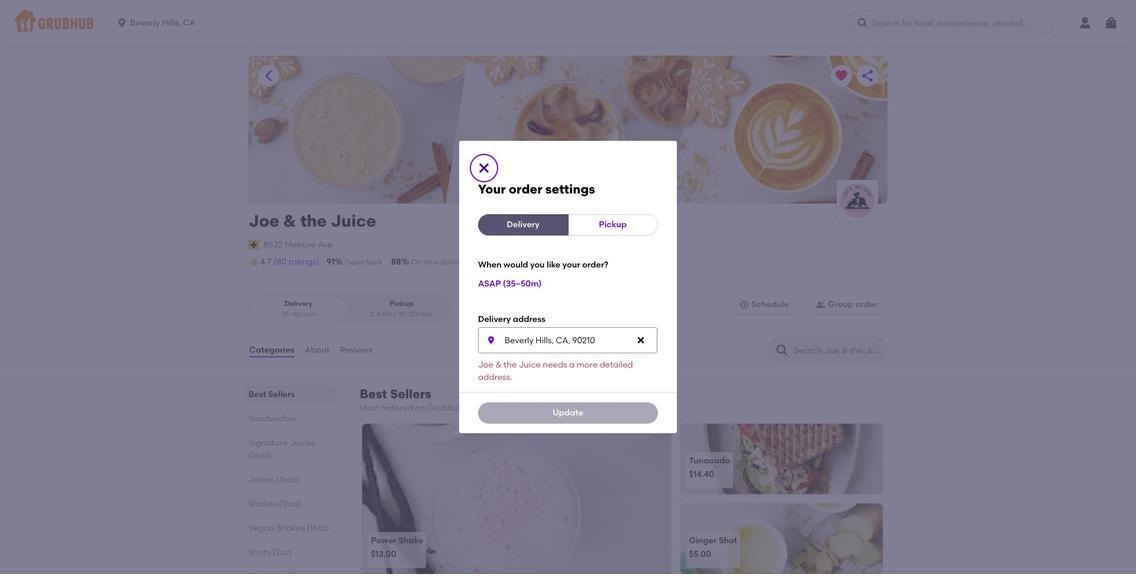 Task type: describe. For each thing, give the bounding box(es) containing it.
shot
[[719, 536, 738, 546]]

$14.40
[[690, 470, 715, 480]]

delivery button
[[478, 214, 569, 236]]

option group containing delivery 35–50 min
[[249, 294, 452, 325]]

like
[[547, 260, 561, 270]]

4.7
[[261, 257, 272, 267]]

signature
[[249, 438, 288, 448]]

would
[[504, 260, 529, 270]]

needs
[[543, 360, 568, 370]]

subscription pass image
[[249, 240, 261, 250]]

& for joe & the juice needs a more detailed address.
[[496, 360, 502, 370]]

best sellers most ordered on grubhub
[[360, 387, 464, 413]]

categories
[[249, 345, 295, 355]]

delivery for delivery 35–50 min
[[285, 300, 313, 308]]

you
[[531, 260, 545, 270]]

shake
[[399, 536, 424, 546]]

juice for joe & the juice
[[331, 211, 376, 231]]

correct
[[496, 258, 523, 266]]

order?
[[583, 260, 609, 270]]

pickup 2.4 mi • 10–20 min
[[371, 300, 433, 318]]

saved restaurant image
[[835, 69, 849, 83]]

when would you like your order?
[[478, 260, 609, 270]]

group order button
[[807, 294, 888, 316]]

shots
[[249, 548, 271, 558]]

delivery for delivery
[[507, 220, 540, 230]]

order for your
[[509, 182, 543, 197]]

(16oz) right vegan
[[307, 523, 330, 534]]

mi
[[383, 310, 391, 318]]

best for best sellers
[[249, 390, 266, 400]]

hills,
[[162, 18, 181, 28]]

1 horizontal spatial svg image
[[477, 161, 491, 175]]

beverly
[[130, 18, 160, 28]]

ginger
[[690, 536, 717, 546]]

juice for joe & the juice needs a more detailed address.
[[519, 360, 541, 370]]

$5.00
[[690, 550, 712, 560]]

(80 ratings)
[[274, 257, 320, 267]]

group
[[829, 300, 854, 310]]

share icon image
[[861, 69, 875, 83]]

min inside delivery 35–50 min
[[304, 310, 316, 318]]

time
[[424, 258, 439, 266]]

juices inside signature juices (16oz)
[[290, 438, 316, 448]]

address.
[[478, 372, 513, 382]]

(2oz)
[[273, 548, 292, 558]]

joe & the juice logo image
[[837, 180, 879, 221]]

(16oz) up shakes (16oz)
[[277, 475, 299, 485]]

Search Address search field
[[478, 328, 658, 354]]

35–50
[[281, 310, 302, 318]]

settings
[[546, 182, 596, 197]]

tunacado
[[690, 456, 731, 466]]

asap
[[478, 279, 501, 289]]

melrose
[[285, 240, 316, 250]]

on
[[412, 258, 422, 266]]

categories button
[[249, 329, 295, 372]]

pickup button
[[568, 214, 658, 236]]

0 horizontal spatial juices
[[249, 475, 275, 485]]

grubhub
[[428, 403, 464, 413]]

main navigation navigation
[[0, 0, 1137, 46]]

(80
[[274, 257, 287, 267]]

beverly hills, ca button
[[108, 14, 208, 33]]

good food
[[345, 258, 382, 266]]

most
[[360, 403, 379, 413]]

vegan shakes (16oz)
[[249, 523, 330, 534]]

power
[[371, 536, 397, 546]]

91
[[327, 257, 335, 267]]

shakes (16oz)
[[249, 499, 302, 509]]

caret left icon image
[[262, 69, 276, 83]]

your
[[478, 182, 506, 197]]

8532
[[264, 240, 283, 250]]

pickup for pickup 2.4 mi • 10–20 min
[[390, 300, 414, 308]]

update
[[553, 408, 584, 418]]

(16oz) inside signature juices (16oz)
[[249, 451, 271, 461]]

correct order
[[496, 258, 543, 266]]



Task type: vqa. For each thing, say whether or not it's contained in the screenshot.
Phone number required alert
no



Task type: locate. For each thing, give the bounding box(es) containing it.
0 vertical spatial delivery
[[507, 220, 540, 230]]

delivery up 'correct order'
[[507, 220, 540, 230]]

delivery for delivery address
[[478, 314, 511, 324]]

delivery
[[507, 220, 540, 230], [285, 300, 313, 308], [478, 314, 511, 324]]

people icon image
[[817, 300, 826, 310]]

svg image inside schedule button
[[740, 300, 749, 310]]

schedule
[[752, 300, 790, 310]]

order
[[509, 182, 543, 197], [525, 258, 543, 266], [856, 300, 878, 310]]

ratings)
[[289, 257, 320, 267]]

juice left the needs
[[519, 360, 541, 370]]

more
[[577, 360, 598, 370]]

update button
[[478, 403, 658, 424]]

1 vertical spatial &
[[496, 360, 502, 370]]

1 horizontal spatial sellers
[[390, 387, 432, 402]]

best for best sellers most ordered on grubhub
[[360, 387, 387, 402]]

about button
[[304, 329, 330, 372]]

sellers up 'on'
[[390, 387, 432, 402]]

1 horizontal spatial the
[[504, 360, 517, 370]]

sellers for best sellers
[[268, 390, 295, 400]]

min right 10–20
[[420, 310, 433, 318]]

0 vertical spatial juices
[[290, 438, 316, 448]]

87
[[477, 257, 486, 267]]

juices right signature
[[290, 438, 316, 448]]

pickup up the order?
[[599, 220, 627, 230]]

address
[[513, 314, 546, 324]]

min
[[304, 310, 316, 318], [420, 310, 433, 318]]

0 vertical spatial pickup
[[599, 220, 627, 230]]

88
[[391, 257, 402, 267]]

the for joe & the juice
[[300, 211, 327, 231]]

1 vertical spatial the
[[504, 360, 517, 370]]

min right '35–50'
[[304, 310, 316, 318]]

joe inside joe & the juice needs a more detailed address.
[[478, 360, 494, 370]]

$13.00
[[371, 550, 397, 560]]

best up the sandwiches
[[249, 390, 266, 400]]

1 horizontal spatial min
[[420, 310, 433, 318]]

2 vertical spatial order
[[856, 300, 878, 310]]

the
[[300, 211, 327, 231], [504, 360, 517, 370]]

shakes up vegan
[[249, 499, 277, 509]]

star icon image
[[249, 256, 261, 268]]

0 horizontal spatial svg image
[[116, 17, 128, 29]]

0 vertical spatial juice
[[331, 211, 376, 231]]

0 vertical spatial the
[[300, 211, 327, 231]]

svg image
[[116, 17, 128, 29], [477, 161, 491, 175]]

delivery left address
[[478, 314, 511, 324]]

order left like
[[525, 258, 543, 266]]

order right group
[[856, 300, 878, 310]]

pickup inside pickup 2.4 mi • 10–20 min
[[390, 300, 414, 308]]

1 vertical spatial order
[[525, 258, 543, 266]]

juices
[[290, 438, 316, 448], [249, 475, 275, 485]]

& inside joe & the juice needs a more detailed address.
[[496, 360, 502, 370]]

your order settings
[[478, 182, 596, 197]]

ave
[[318, 240, 333, 250]]

0 vertical spatial svg image
[[116, 17, 128, 29]]

1 vertical spatial joe
[[478, 360, 494, 370]]

sellers inside best sellers most ordered on grubhub
[[390, 387, 432, 402]]

0 horizontal spatial sellers
[[268, 390, 295, 400]]

1 horizontal spatial best
[[360, 387, 387, 402]]

1 min from the left
[[304, 310, 316, 318]]

sellers
[[390, 387, 432, 402], [268, 390, 295, 400]]

1 horizontal spatial &
[[496, 360, 502, 370]]

0 horizontal spatial the
[[300, 211, 327, 231]]

the up 'address.'
[[504, 360, 517, 370]]

1 vertical spatial juices
[[249, 475, 275, 485]]

best
[[360, 387, 387, 402], [249, 390, 266, 400]]

a
[[570, 360, 575, 370]]

0 horizontal spatial best
[[249, 390, 266, 400]]

shots (2oz)
[[249, 548, 292, 558]]

sellers up the sandwiches
[[268, 390, 295, 400]]

ordered
[[381, 403, 413, 413]]

& up 8532 melrose ave
[[283, 211, 296, 231]]

juices (16oz)
[[249, 475, 299, 485]]

(35–50m)
[[503, 279, 542, 289]]

search icon image
[[776, 343, 790, 358]]

shakes
[[249, 499, 277, 509], [277, 523, 305, 534]]

order right your
[[509, 182, 543, 197]]

delivery 35–50 min
[[281, 300, 316, 318]]

on
[[415, 403, 426, 413]]

1 horizontal spatial juice
[[519, 360, 541, 370]]

signature juices (16oz)
[[249, 438, 316, 461]]

delivery up '35–50'
[[285, 300, 313, 308]]

joe & the juice needs a more detailed address.
[[478, 360, 633, 382]]

ginger shot $5.00
[[690, 536, 738, 560]]

pickup up •
[[390, 300, 414, 308]]

0 horizontal spatial &
[[283, 211, 296, 231]]

saved restaurant button
[[831, 65, 853, 86]]

joe up 8532
[[249, 211, 280, 231]]

joe for joe & the juice
[[249, 211, 280, 231]]

good
[[345, 258, 364, 266]]

min inside pickup 2.4 mi • 10–20 min
[[420, 310, 433, 318]]

joe for joe & the juice needs a more detailed address.
[[478, 360, 494, 370]]

reviews
[[340, 345, 373, 355]]

0 vertical spatial joe
[[249, 211, 280, 231]]

on time delivery
[[412, 258, 467, 266]]

& for joe & the juice
[[283, 211, 296, 231]]

1 horizontal spatial joe
[[478, 360, 494, 370]]

order inside button
[[856, 300, 878, 310]]

the up the ave
[[300, 211, 327, 231]]

svg image left beverly
[[116, 17, 128, 29]]

best up most
[[360, 387, 387, 402]]

& up 'address.'
[[496, 360, 502, 370]]

1 vertical spatial delivery
[[285, 300, 313, 308]]

ca
[[183, 18, 196, 28]]

0 horizontal spatial pickup
[[390, 300, 414, 308]]

group order
[[829, 300, 878, 310]]

pickup for pickup
[[599, 220, 627, 230]]

0 vertical spatial &
[[283, 211, 296, 231]]

0 horizontal spatial joe
[[249, 211, 280, 231]]

sandwiches
[[249, 414, 297, 424]]

order for group
[[856, 300, 878, 310]]

10–20
[[399, 310, 418, 318]]

•
[[394, 310, 397, 318]]

0 vertical spatial shakes
[[249, 499, 277, 509]]

2 min from the left
[[420, 310, 433, 318]]

8532 melrose ave button
[[263, 238, 333, 252]]

1 vertical spatial shakes
[[277, 523, 305, 534]]

reviews button
[[339, 329, 374, 372]]

2 vertical spatial delivery
[[478, 314, 511, 324]]

beverly hills, ca
[[130, 18, 196, 28]]

svg image inside beverly hills, ca button
[[116, 17, 128, 29]]

1 vertical spatial svg image
[[477, 161, 491, 175]]

asap (35–50m) button
[[478, 273, 542, 295]]

vegan
[[249, 523, 275, 534]]

juice up the ave
[[331, 211, 376, 231]]

juice
[[331, 211, 376, 231], [519, 360, 541, 370]]

1 horizontal spatial pickup
[[599, 220, 627, 230]]

0 vertical spatial order
[[509, 182, 543, 197]]

1 vertical spatial pickup
[[390, 300, 414, 308]]

(16oz) up vegan shakes (16oz)
[[279, 499, 302, 509]]

delivery inside delivery button
[[507, 220, 540, 230]]

asap (35–50m)
[[478, 279, 542, 289]]

best inside best sellers most ordered on grubhub
[[360, 387, 387, 402]]

0 horizontal spatial juice
[[331, 211, 376, 231]]

0 horizontal spatial min
[[304, 310, 316, 318]]

best sellers
[[249, 390, 295, 400]]

2.4
[[371, 310, 381, 318]]

joe up 'address.'
[[478, 360, 494, 370]]

when
[[478, 260, 502, 270]]

(16oz)
[[249, 451, 271, 461], [277, 475, 299, 485], [279, 499, 302, 509], [307, 523, 330, 534]]

&
[[283, 211, 296, 231], [496, 360, 502, 370]]

juices up shakes (16oz)
[[249, 475, 275, 485]]

your
[[563, 260, 581, 270]]

delivery address
[[478, 314, 546, 324]]

svg image
[[1105, 16, 1119, 30], [857, 17, 869, 29], [740, 300, 749, 310], [487, 336, 496, 345], [637, 336, 646, 345]]

Search Joe & the Juice search field
[[793, 345, 884, 357]]

juice inside joe & the juice needs a more detailed address.
[[519, 360, 541, 370]]

delivery inside delivery 35–50 min
[[285, 300, 313, 308]]

detailed
[[600, 360, 633, 370]]

option group
[[249, 294, 452, 325]]

tunacado $14.40
[[690, 456, 731, 480]]

joe & the juice
[[249, 211, 376, 231]]

the for joe & the juice needs a more detailed address.
[[504, 360, 517, 370]]

delivery
[[441, 258, 467, 266]]

order for correct
[[525, 258, 543, 266]]

sellers for best sellers most ordered on grubhub
[[390, 387, 432, 402]]

schedule button
[[730, 294, 800, 316]]

food
[[366, 258, 382, 266]]

(16oz) down signature
[[249, 451, 271, 461]]

8532 melrose ave
[[264, 240, 333, 250]]

1 horizontal spatial juices
[[290, 438, 316, 448]]

shakes up (2oz)
[[277, 523, 305, 534]]

svg image up your
[[477, 161, 491, 175]]

pickup inside button
[[599, 220, 627, 230]]

power shake $13.00
[[371, 536, 424, 560]]

about
[[305, 345, 330, 355]]

the inside joe & the juice needs a more detailed address.
[[504, 360, 517, 370]]

1 vertical spatial juice
[[519, 360, 541, 370]]



